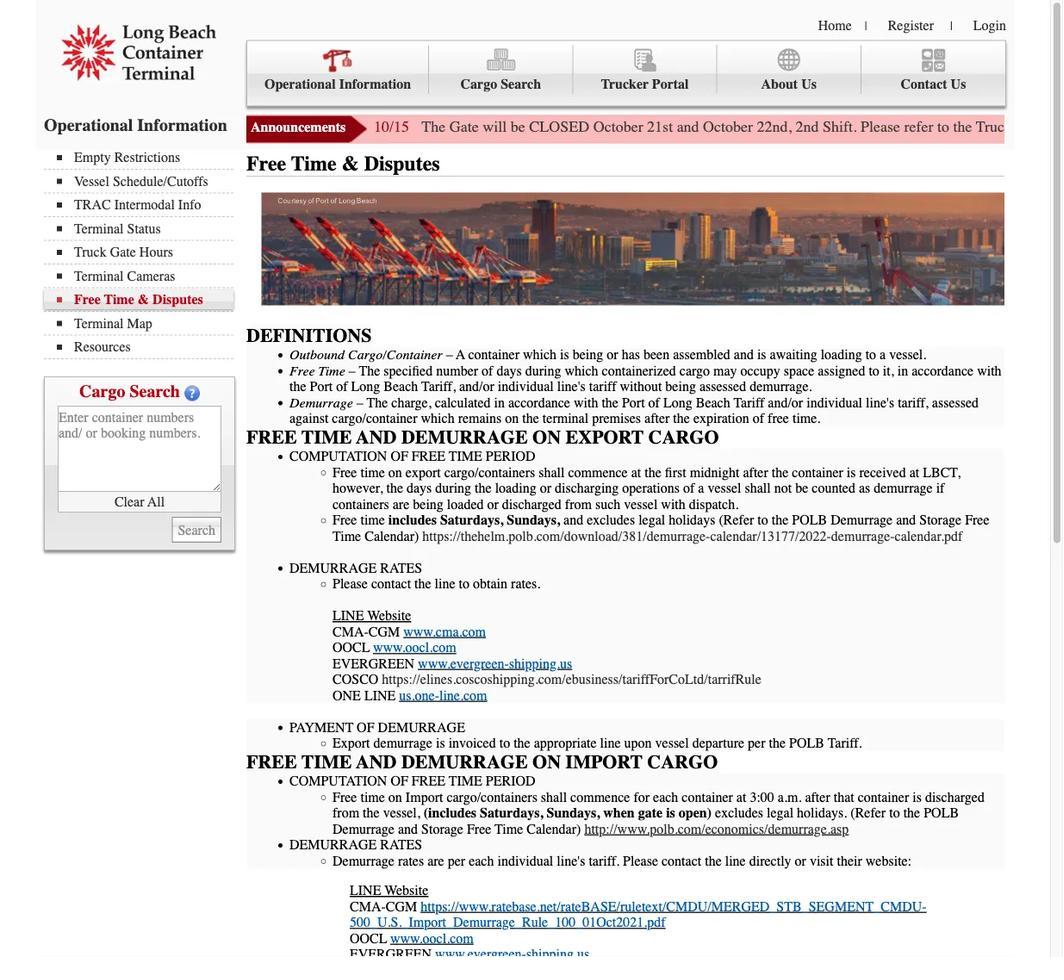 Task type: locate. For each thing, give the bounding box(es) containing it.
1 horizontal spatial with
[[661, 496, 686, 512]]

free right calendar.pdf
[[965, 512, 990, 528]]

announcements
[[251, 119, 346, 135]]

loading inside definitions​ outbound cargo/container – a container which is being or has been assembled and is awaiting loading to a vessel.
[[821, 347, 862, 363]]

1 horizontal spatial per
[[748, 735, 766, 751]]

the inside – the charge, calculated in accordance with the port of long beach tariff and/or individual line's tariff, assessed against cargo/container which remains on the terminal premises after the expiration of free time.
[[367, 395, 388, 411]]

at left the lbct,
[[910, 464, 920, 480]]

0 vertical spatial rates
[[380, 560, 422, 576]]

about us link
[[717, 45, 861, 94]]

time for free time on export cargo/containers shall commence at the first midnight after the container is received at lbct, however, the days during the loading or discharging operations of a vessel shall not be counted as demurrage if containers are being loaded or discharged from such vessel with dispatch.
[[361, 464, 385, 480]]

1 vertical spatial with
[[574, 395, 598, 411]]

0 horizontal spatial excludes
[[587, 512, 635, 528]]

the down the free time and demurrage on export cargo computation of free time period
[[475, 480, 492, 496]]

commence up such
[[568, 464, 628, 480]]

line website cma-cgm www.cma.com oocl www.oocl.com evergreen www.evergreen-shipping.us cosco https://elines.coscoshipping.com/ebusiness/tariffforcoltd/tarrifrule one line us.one-line.com
[[333, 608, 762, 704]]

during up free time includes saturdays, sundays, in the bottom of the page
[[435, 480, 471, 496]]

of
[[482, 363, 493, 379], [336, 379, 348, 395], [648, 395, 660, 411], [753, 411, 764, 427], [683, 480, 695, 496]]

0 horizontal spatial which
[[421, 411, 455, 427]]

of for computation of free time period
[[391, 773, 408, 789]]

website:
[[866, 853, 912, 869]]

commence for at
[[568, 464, 628, 480]]

0 horizontal spatial please
[[333, 576, 368, 592]]

after inside – the charge, calculated in accordance with the port of long beach tariff and/or individual line's tariff, assessed against cargo/container which remains on the terminal premises after the expiration of free time.
[[645, 411, 670, 427]]

1 vertical spatial website
[[385, 883, 429, 899]]

free inside empty restrictions vessel schedule/cutoffs trac intermodal info terminal status truck gate hours terminal cameras free time & disputes terminal map resources
[[74, 292, 101, 308]]

– inside – the specified number of days during which containerized cargo may occupy space assigned to it, in accordance with the port of long beach tariff, and/or individual line's tariff without being assessed demurrage.
[[349, 363, 356, 379]]

of inside free time on export cargo/containers shall commence at the first midnight after the container is received at lbct, however, the days during the loading or discharging operations of a vessel shall not be counted as demurrage if containers are being loaded or discharged from such vessel with dispatch.
[[683, 480, 695, 496]]

0 vertical spatial of
[[391, 448, 408, 464]]

at left 3:00
[[737, 789, 747, 805]]

cargo inside menu bar
[[461, 76, 497, 92]]

cargo search link
[[429, 45, 573, 94]]

of up holidays
[[683, 480, 695, 496]]

discharged inside free time on export cargo/containers shall commence at the first midnight after the container is received at lbct, however, the days during the loading or discharging operations of a vessel shall not be counted as demurrage if containers are being loaded or discharged from such vessel with dispatch.
[[502, 496, 562, 512]]

1 vertical spatial www.oocl.com
[[390, 931, 474, 947]]

2 vertical spatial please
[[623, 853, 658, 869]]

commence inside free time on export cargo/containers shall commence at the first midnight after the container is received at lbct, however, the days during the loading or discharging operations of a vessel shall not be counted as demurrage if containers are being loaded or discharged from such vessel with dispatch.
[[568, 464, 628, 480]]

(refer right holidays
[[719, 512, 754, 528]]

0 horizontal spatial calendar)
[[365, 528, 419, 544]]

for
[[634, 789, 650, 805]]

demurrage inside the free time and demurrage on export cargo computation of free time period
[[401, 427, 528, 448]]

cargo down resources
[[79, 382, 125, 402]]

website up evergreen at the bottom
[[367, 608, 411, 624]]

1 horizontal spatial please
[[623, 853, 658, 869]]

–
[[446, 347, 453, 363], [349, 363, 356, 379], [357, 395, 363, 411]]

1 vertical spatial calendar)
[[527, 821, 581, 837]]

2 rates from the top
[[380, 837, 422, 853]]

2 computation from the top
[[290, 773, 387, 789]]

the inside free time on import cargo/containers shall commence for each container at 3:00 a.m. after that container is discharged from the vessel,
[[363, 805, 380, 821]]

0 horizontal spatial operational information
[[44, 115, 227, 135]]

& down announcements
[[342, 152, 359, 176]]

2 horizontal spatial line
[[725, 853, 746, 869]]

0 vertical spatial cargo/containers
[[444, 464, 535, 480]]

from left such
[[565, 496, 592, 512]]

computation inside the free time and demurrage on export cargo computation of free time period
[[290, 448, 387, 464]]

time
[[291, 152, 337, 176], [104, 292, 134, 308], [318, 363, 345, 379], [333, 528, 361, 544], [495, 821, 523, 837]]

0 vertical spatial commence
[[568, 464, 628, 480]]

1 | from the left
[[865, 19, 867, 33]]

https://elines.coscoshipping.com/ebusiness/tariffforcoltd/tarrifrule
[[382, 672, 762, 688]]

one
[[333, 688, 361, 704]]

space
[[784, 363, 815, 379]]

us.one-
[[399, 688, 439, 704]]

|
[[865, 19, 867, 33], [950, 19, 953, 33]]

information up the restrictions
[[137, 115, 227, 135]]

(includes
[[424, 805, 477, 821]]

3 time from the top
[[361, 789, 385, 805]]

days inside – the specified number of days during which containerized cargo may occupy space assigned to it, in accordance with the port of long beach tariff, and/or individual line's tariff without being assessed demurrage.
[[497, 363, 522, 379]]

1 horizontal spatial during
[[525, 363, 561, 379]]

after down without at the top
[[645, 411, 670, 427]]

or right loaded
[[487, 496, 499, 512]]

to
[[938, 118, 950, 136], [866, 347, 876, 363], [869, 363, 880, 379], [758, 512, 768, 528], [459, 576, 470, 592], [500, 735, 510, 751], [889, 805, 900, 821]]

2 period from the top
[[486, 773, 536, 789]]

1 horizontal spatial storage
[[920, 512, 962, 528]]

loading right space
[[821, 347, 862, 363]]

info
[[178, 197, 201, 213]]

during inside – the specified number of days during which containerized cargo may occupy space assigned to it, in accordance with the port of long beach tariff, and/or individual line's tariff without being assessed demurrage.
[[525, 363, 561, 379]]

saturdays,
[[440, 512, 503, 528], [480, 805, 543, 821]]

is left as
[[847, 464, 856, 480]]

excludes down discharging
[[587, 512, 635, 528]]

a inside free time on export cargo/containers shall commence at the first midnight after the container is received at lbct, however, the days during the loading or discharging operations of a vessel shall not be counted as demurrage if containers are being loaded or discharged from such vessel with dispatch.
[[698, 480, 704, 496]]

loading
[[821, 347, 862, 363], [495, 480, 537, 496]]

time up (includes
[[449, 773, 482, 789]]

operational information
[[265, 76, 411, 92], [44, 115, 227, 135]]

terminal up resources
[[74, 315, 124, 331]]

0 vertical spatial on
[[533, 427, 561, 448]]

1 time from the top
[[361, 464, 385, 480]]

1 vertical spatial saturdays,
[[480, 805, 543, 821]]

a
[[880, 347, 886, 363], [698, 480, 704, 496]]

vessel right such
[[624, 496, 658, 512]]

sundays,
[[507, 512, 560, 528], [547, 805, 600, 821]]

the left charge,
[[367, 395, 388, 411]]

cargo/containers for import
[[447, 789, 538, 805]]

the up against
[[290, 379, 306, 395]]

0 vertical spatial demurrage rates
[[290, 560, 422, 576]]

per right rates
[[448, 853, 465, 869]]

1 computation from the top
[[290, 448, 387, 464]]

1 vertical spatial menu bar
[[44, 148, 242, 359]]

0 vertical spatial please
[[861, 118, 901, 136]]

cgm inside line website cma-cgm www.cma.com oocl www.oocl.com evergreen www.evergreen-shipping.us cosco https://elines.coscoshipping.com/ebusiness/tariffforcoltd/tarrifrule one line us.one-line.com
[[369, 624, 400, 640]]

– the charge, calculated in accordance with the port of long beach tariff and/or individual line's tariff, assessed against cargo/container which remains on the terminal premises after the expiration of free time.
[[290, 395, 979, 427]]

holidays.
[[797, 805, 847, 821]]

assembled
[[673, 347, 731, 363]]

without
[[620, 379, 662, 395]]

search
[[501, 76, 541, 92], [130, 382, 180, 402]]

1 on from the top
[[533, 427, 561, 448]]

container right a
[[468, 347, 520, 363]]

2 horizontal spatial which
[[565, 363, 599, 379]]

oocl
[[333, 640, 370, 656], [350, 931, 387, 947]]

the left vessel,
[[363, 805, 380, 821]]

the for gate
[[422, 118, 446, 136]]

and up vessel,
[[356, 751, 397, 773]]

cargo inside payment of demurrage export demurrage is invoiced to the appropriate line upon vessel departure per the polb tariff. free time and demurrage on import cargo
[[647, 751, 718, 773]]

days
[[497, 363, 522, 379], [407, 480, 432, 496]]

evergreen
[[333, 656, 415, 672]]

please contact the line to obtain rates.
[[333, 576, 540, 592]]

1 horizontal spatial discharged
[[925, 789, 985, 805]]

individual down assigned
[[807, 395, 863, 411]]

after inside free time on export cargo/containers shall commence at the first midnight after the container is received at lbct, however, the days during the loading or discharging operations of a vessel shall not be counted as demurrage if containers are being loaded or discharged from such vessel with dispatch.
[[743, 464, 768, 480]]

us right contact at right
[[951, 76, 966, 92]]

the for specified
[[359, 363, 380, 379]]

loading right loaded
[[495, 480, 537, 496]]

storage
[[920, 512, 962, 528], [421, 821, 464, 837]]

contact us
[[901, 76, 966, 92]]

2 time from the top
[[361, 512, 385, 528]]

2 and from the top
[[356, 751, 397, 773]]

login link
[[973, 17, 1006, 33]]

the up www.cma.com
[[415, 576, 431, 592]]

being down 'export'
[[413, 496, 444, 512]]

1 vertical spatial the
[[359, 363, 380, 379]]

commence down import
[[570, 789, 630, 805]]

be right not
[[795, 480, 808, 496]]

and
[[677, 118, 699, 136], [734, 347, 754, 363], [564, 512, 583, 528], [896, 512, 916, 528], [398, 821, 418, 837]]

time inside free time on export cargo/containers shall commence at the first midnight after the container is received at lbct, however, the days during the loading or discharging operations of a vessel shall not be counted as demurrage if containers are being loaded or discharged from such vessel with dispatch.
[[361, 464, 385, 480]]

1 horizontal spatial assessed
[[932, 395, 979, 411]]

0 horizontal spatial beach
[[384, 379, 418, 395]]

is up terminal
[[560, 347, 569, 363]]

2 horizontal spatial being
[[666, 379, 696, 395]]

2 on from the top
[[533, 751, 561, 773]]

home link
[[818, 17, 852, 33]]

1 vertical spatial cgm
[[386, 899, 417, 915]]

period
[[486, 448, 536, 464], [486, 773, 536, 789]]

free time includes saturdays, sundays,
[[333, 512, 560, 528]]

in inside – the charge, calculated in accordance with the port of long beach tariff and/or individual line's tariff, assessed against cargo/container which remains on the terminal premises after the expiration of free time.
[[494, 395, 505, 411]]

2 terminal from the top
[[74, 268, 124, 284]]

vessel
[[74, 173, 109, 189]]

loaded
[[447, 496, 484, 512]]

0 vertical spatial oocl
[[333, 640, 370, 656]]

1 vertical spatial truck
[[74, 244, 107, 260]]

1 horizontal spatial be
[[795, 480, 808, 496]]

line for line website
[[350, 883, 381, 899]]

1 horizontal spatial long
[[663, 395, 693, 411]]

1 vertical spatial of
[[357, 719, 374, 735]]

1 horizontal spatial &
[[342, 152, 359, 176]]

www.oocl.com down cma-cgm
[[390, 931, 474, 947]]

commence inside free time on import cargo/containers shall commence for each container at 3:00 a.m. after that container is discharged from the vessel,
[[570, 789, 630, 805]]

on inside the free time and demurrage on export cargo computation of free time period
[[533, 427, 561, 448]]

1 vertical spatial cargo
[[647, 751, 718, 773]]

the
[[422, 118, 446, 136], [359, 363, 380, 379], [367, 395, 388, 411]]

0 vertical spatial cgm
[[369, 624, 400, 640]]

– inside – the charge, calculated in accordance with the port of long beach tariff and/or individual line's tariff, assessed against cargo/container which remains on the terminal premises after the expiration of free time.
[[357, 395, 363, 411]]

line
[[435, 576, 455, 592], [600, 735, 621, 751], [725, 853, 746, 869]]

0 vertical spatial (refer
[[719, 512, 754, 528]]

export
[[333, 735, 370, 751]]

on for export
[[388, 464, 402, 480]]

0 vertical spatial www.oocl.com
[[373, 640, 456, 656]]

is right that
[[913, 789, 922, 805]]

1 horizontal spatial –
[[357, 395, 363, 411]]

0 vertical spatial search
[[501, 76, 541, 92]]

1 vertical spatial period
[[486, 773, 536, 789]]

0 horizontal spatial each
[[469, 853, 494, 869]]

0 vertical spatial sundays,
[[507, 512, 560, 528]]

to inside payment of demurrage export demurrage is invoiced to the appropriate line upon vessel departure per the polb tariff. free time and demurrage on import cargo
[[500, 735, 510, 751]]

cargo/containers down invoiced
[[447, 789, 538, 805]]

free
[[246, 152, 286, 176], [74, 292, 101, 308], [290, 363, 315, 379], [333, 464, 357, 480], [333, 512, 357, 528], [965, 512, 990, 528], [333, 789, 357, 805], [467, 821, 491, 837]]

None submit
[[172, 517, 221, 543]]

2 vertical spatial polb
[[924, 805, 959, 821]]

rates
[[398, 853, 424, 869]]

accordance inside – the specified number of days during which containerized cargo may occupy space assigned to it, in accordance with the port of long beach tariff, and/or individual line's tariff without being assessed demurrage.
[[912, 363, 974, 379]]

truck inside empty restrictions vessel schedule/cutoffs trac intermodal info terminal status truck gate hours terminal cameras free time & disputes terminal map resources
[[74, 244, 107, 260]]

vessel up holidays
[[708, 480, 741, 496]]

cargo search inside menu bar
[[461, 76, 541, 92]]

1 vertical spatial be
[[795, 480, 808, 496]]

0 horizontal spatial demurrage
[[374, 735, 433, 751]]

time for free time includes saturdays, sundays,
[[361, 512, 385, 528]]

on left 'export'
[[388, 464, 402, 480]]

demurrage rates down containers
[[290, 560, 422, 576]]

cameras
[[127, 268, 175, 284]]

0 vertical spatial cargo
[[648, 427, 719, 448]]

us for contact us
[[951, 76, 966, 92]]

cargo inside the free time and demurrage on export cargo computation of free time period
[[648, 427, 719, 448]]

1 vertical spatial operational
[[44, 115, 133, 135]]

of left free
[[753, 411, 764, 427]]

0 vertical spatial legal
[[639, 512, 665, 528]]

1 vertical spatial excludes
[[715, 805, 763, 821]]

sundays, left the when
[[547, 805, 600, 821]]

visit
[[810, 853, 834, 869]]

oocl down cma-cgm
[[350, 931, 387, 947]]

at left first
[[631, 464, 641, 480]]

0 vertical spatial operational information
[[265, 76, 411, 92]]

1 period from the top
[[486, 448, 536, 464]]

cargo search up the will
[[461, 76, 541, 92]]

of down one
[[357, 719, 374, 735]]

demurrage down us.one-
[[378, 719, 465, 735]]

to inside and excludes legal holidays (refer to the polb demurrage and storage free time calendar)
[[758, 512, 768, 528]]

cma-
[[333, 624, 369, 640], [350, 899, 386, 915]]

free time on export cargo/containers shall commence at the first midnight after the container is received at lbct, however, the days during the loading or discharging operations of a vessel shall not be counted as demurrage if containers are being loaded or discharged from such vessel with dispatch.
[[333, 464, 961, 512]]

excludes right open)
[[715, 805, 763, 821]]

demurrage.
[[750, 379, 812, 395]]

0 horizontal spatial port
[[310, 379, 333, 395]]

cargo search
[[461, 76, 541, 92], [79, 382, 180, 402]]

0 vertical spatial polb
[[792, 512, 827, 528]]

0 vertical spatial www.oocl.com link
[[373, 640, 456, 656]]

such
[[595, 496, 621, 512]]

individual inside – the specified number of days during which containerized cargo may occupy space assigned to it, in accordance with the port of long beach tariff, and/or individual line's tariff without being assessed demurrage.
[[498, 379, 554, 395]]

cargo/containers inside free time on export cargo/containers shall commence at the first midnight after the container is received at lbct, however, the days during the loading or discharging operations of a vessel shall not be counted as demurrage if containers are being loaded or discharged from such vessel with dispatch.
[[444, 464, 535, 480]]

empty
[[74, 149, 111, 165]]

operational up announcements
[[265, 76, 336, 92]]

be right the will
[[511, 118, 525, 136]]

1 and from the top
[[356, 427, 397, 448]]

storage inside excludes legal holidays. (refer to the polb demurrage and storage free time calendar)
[[421, 821, 464, 837]]

1 october from the left
[[593, 118, 643, 136]]

period inside the free time and demurrage on export cargo computation of free time period
[[486, 448, 536, 464]]

0 vertical spatial days
[[497, 363, 522, 379]]

0 horizontal spatial |
[[865, 19, 867, 33]]

shall inside free time on import cargo/containers shall commence for each container at 3:00 a.m. after that container is discharged from the vessel,
[[541, 789, 567, 805]]

– for charge,
[[357, 395, 363, 411]]

import
[[566, 751, 643, 773]]

a inside definitions​ outbound cargo/container – a container which is being or has been assembled and is awaiting loading to a vessel.
[[880, 347, 886, 363]]

on up (includes saturdays, sundays, when gate is open)
[[533, 751, 561, 773]]

and inside the free time and demurrage on export cargo computation of free time period
[[356, 427, 397, 448]]

0 vertical spatial saturdays,
[[440, 512, 503, 528]]

search down resources link
[[130, 382, 180, 402]]

2 horizontal spatial with
[[977, 363, 1002, 379]]

free inside excludes legal holidays. (refer to the polb demurrage and storage free time calendar)
[[467, 821, 491, 837]]

are down 'export'
[[393, 496, 410, 512]]

https://www.ratebase.net/ratebase/ruletext/cmdu/merged_stb_segment_cmdu-
[[421, 899, 927, 915]]

0 horizontal spatial a
[[698, 480, 704, 496]]

1 vertical spatial line
[[600, 735, 621, 751]]

3:00
[[750, 789, 775, 805]]

2 us from the left
[[951, 76, 966, 92]]

closed
[[529, 118, 590, 136]]

october
[[593, 118, 643, 136], [703, 118, 753, 136]]

the for charge,
[[367, 395, 388, 411]]

0 horizontal spatial storage
[[421, 821, 464, 837]]

calculated
[[435, 395, 491, 411]]

1 horizontal spatial menu bar
[[246, 40, 1006, 106]]

time.
[[793, 411, 821, 427]]

0 vertical spatial excludes
[[587, 512, 635, 528]]

www.cma.com
[[403, 624, 486, 640]]

free
[[246, 427, 297, 448], [412, 448, 445, 464], [246, 751, 297, 773], [412, 773, 445, 789]]

1 vertical spatial demurrage
[[374, 735, 433, 751]]

shall for container
[[541, 789, 567, 805]]

of up vessel,
[[391, 773, 408, 789]]

beach down the "may"
[[696, 395, 730, 411]]

2 | from the left
[[950, 19, 953, 33]]

line's down it,
[[866, 395, 895, 411]]

free inside free time on export cargo/containers shall commence at the first midnight after the container is received at lbct, however, the days during the loading or discharging operations of a vessel shall not be counted as demurrage if containers are being loaded or discharged from such vessel with dispatch.
[[333, 464, 357, 480]]

on left import at the bottom left of page
[[388, 789, 402, 805]]

0 vertical spatial cargo search
[[461, 76, 541, 92]]

the left the appropriate
[[514, 735, 531, 751]]

0 horizontal spatial are
[[393, 496, 410, 512]]

1 horizontal spatial legal
[[767, 805, 794, 821]]

time
[[361, 464, 385, 480], [361, 512, 385, 528], [361, 789, 385, 805]]

or left discharging
[[540, 480, 551, 496]]

1 vertical spatial each
[[469, 853, 494, 869]]

truck left the ho
[[976, 118, 1013, 136]]

– the specified number of days during which containerized cargo may occupy space assigned to it, in accordance with the port of long beach tariff, and/or individual line's tariff without being assessed demurrage.
[[290, 363, 1002, 395]]

(refer right holidays.
[[851, 805, 886, 821]]

or inside definitions​ outbound cargo/container – a container which is being or has been assembled and is awaiting loading to a vessel.
[[607, 347, 618, 363]]

www.oocl.com link up us.one-
[[373, 640, 456, 656]]

1 vertical spatial commence
[[570, 789, 630, 805]]

gate inside empty restrictions vessel schedule/cutoffs trac intermodal info terminal status truck gate hours terminal cameras free time & disputes terminal map resources
[[110, 244, 136, 260]]

0 horizontal spatial loading
[[495, 480, 537, 496]]

from
[[565, 496, 592, 512], [333, 805, 359, 821]]

cosco
[[333, 672, 379, 688]]

the right 10/15
[[422, 118, 446, 136]]

demurrage
[[401, 427, 528, 448], [290, 560, 377, 576], [378, 719, 465, 735], [401, 751, 528, 773], [290, 837, 377, 853]]

cargo/containers inside free time on import cargo/containers shall commence for each container at 3:00 a.m. after that container is discharged from the vessel,
[[447, 789, 538, 805]]

1 horizontal spatial a
[[880, 347, 886, 363]]

– inside definitions​ outbound cargo/container – a container which is being or has been assembled and is awaiting loading to a vessel.
[[446, 347, 453, 363]]

1 horizontal spatial operational information
[[265, 76, 411, 92]]

line's left tariff
[[557, 379, 586, 395]]

1 vertical spatial information
[[137, 115, 227, 135]]

terminal up free time & disputes link
[[74, 268, 124, 284]]

the inside – the specified number of days during which containerized cargo may occupy space assigned to it, in accordance with the port of long beach tariff, and/or individual line's tariff without being assessed demurrage.
[[359, 363, 380, 379]]

the inside and excludes legal holidays (refer to the polb demurrage and storage free time calendar)
[[772, 512, 789, 528]]

demurrage
[[874, 480, 933, 496], [374, 735, 433, 751]]

menu bar containing operational information
[[246, 40, 1006, 106]]

0 horizontal spatial with
[[574, 395, 598, 411]]

0 horizontal spatial accordance
[[508, 395, 570, 411]]

excludes inside excludes legal holidays. (refer to the polb demurrage and storage free time calendar)
[[715, 805, 763, 821]]

line up oocl www.oocl.com
[[350, 883, 381, 899]]

0 vertical spatial period
[[486, 448, 536, 464]]

0 vertical spatial a
[[880, 347, 886, 363]]

oocl up cosco
[[333, 640, 370, 656]]

0 horizontal spatial menu bar
[[44, 148, 242, 359]]

1 horizontal spatial after
[[743, 464, 768, 480]]

on
[[533, 427, 561, 448], [533, 751, 561, 773]]

1 horizontal spatial information
[[339, 76, 411, 92]]

2 vertical spatial line
[[725, 853, 746, 869]]

disputes
[[364, 152, 440, 176], [153, 292, 203, 308]]

days inside free time on export cargo/containers shall commence at the first midnight after the container is received at lbct, however, the days during the loading or discharging operations of a vessel shall not be counted as demurrage if containers are being loaded or discharged from such vessel with dispatch.
[[407, 480, 432, 496]]

0 vertical spatial on
[[505, 411, 519, 427]]

shall down terminal
[[539, 464, 565, 480]]

commence for for
[[570, 789, 630, 805]]

on
[[505, 411, 519, 427], [388, 464, 402, 480], [388, 789, 402, 805]]

the down free
[[772, 464, 789, 480]]

premises
[[592, 411, 641, 427]]

the down not
[[772, 512, 789, 528]]

are
[[393, 496, 410, 512], [428, 853, 444, 869]]

each right for
[[653, 789, 678, 805]]

in right it,
[[898, 363, 908, 379]]

expiration
[[694, 411, 749, 427]]

the left first
[[645, 464, 662, 480]]

the inside excludes legal holidays. (refer to the polb demurrage and storage free time calendar)
[[904, 805, 920, 821]]

be inside free time on export cargo/containers shall commence at the first midnight after the container is received at lbct, however, the days during the loading or discharging operations of a vessel shall not be counted as demurrage if containers are being loaded or discharged from such vessel with dispatch.
[[795, 480, 808, 496]]

time down payment
[[302, 751, 352, 773]]

saturdays, right (includes
[[480, 805, 543, 821]]

0 vertical spatial terminal
[[74, 221, 124, 237]]

cma- inside line website cma-cgm www.cma.com oocl www.oocl.com evergreen www.evergreen-shipping.us cosco https://elines.coscoshipping.com/ebusiness/tariffforcoltd/tarrifrule one line us.one-line.com
[[333, 624, 369, 640]]

0 horizontal spatial long
[[351, 379, 380, 395]]

long up the cargo/container
[[351, 379, 380, 395]]

per right the departure
[[748, 735, 766, 751]]

port down outbound
[[310, 379, 333, 395]]

us inside "link"
[[801, 76, 817, 92]]

information inside menu bar
[[339, 76, 411, 92]]

directly
[[749, 853, 792, 869]]

line website
[[350, 883, 429, 899]]

demurrage down calculated
[[401, 427, 528, 448]]

demurrage up computation of free time period
[[374, 735, 433, 751]]

the up a.m.
[[769, 735, 786, 751]]

line up evergreen at the bottom
[[333, 608, 364, 624]]

from inside free time on import cargo/containers shall commence for each container at 3:00 a.m. after that container is discharged from the vessel,
[[333, 805, 359, 821]]

with
[[977, 363, 1002, 379], [574, 395, 598, 411], [661, 496, 686, 512]]

truck
[[976, 118, 1013, 136], [74, 244, 107, 260]]

information up 10/15
[[339, 76, 411, 92]]

& up terminal map link
[[138, 292, 149, 308]]

1 horizontal spatial search
[[501, 76, 541, 92]]

demurrage inside payment of demurrage export demurrage is invoiced to the appropriate line upon vessel departure per the polb tariff. free time and demurrage on import cargo
[[374, 735, 433, 751]]

individual
[[498, 379, 554, 395], [807, 395, 863, 411], [498, 853, 553, 869]]

2 horizontal spatial –
[[446, 347, 453, 363]]

that
[[834, 789, 855, 805]]

the inside – the specified number of days during which containerized cargo may occupy space assigned to it, in accordance with the port of long beach tariff, and/or individual line's tariff without being assessed demurrage.
[[290, 379, 306, 395]]

and/or
[[459, 379, 494, 395], [768, 395, 803, 411]]

1 vertical spatial time
[[361, 512, 385, 528]]

1 vertical spatial legal
[[767, 805, 794, 821]]

legal inside excludes legal holidays. (refer to the polb demurrage and storage free time calendar)
[[767, 805, 794, 821]]

0 vertical spatial with
[[977, 363, 1002, 379]]

menu bar
[[246, 40, 1006, 106], [44, 148, 242, 359]]

please
[[861, 118, 901, 136], [333, 576, 368, 592], [623, 853, 658, 869]]

time down containers
[[333, 528, 361, 544]]

operational information up announcements
[[265, 76, 411, 92]]

1 us from the left
[[801, 76, 817, 92]]

free up (includes
[[412, 773, 445, 789]]

being inside – the specified number of days during which containerized cargo may occupy space assigned to it, in accordance with the port of long beach tariff, and/or individual line's tariff without being assessed demurrage.
[[666, 379, 696, 395]]

line
[[333, 608, 364, 624], [364, 688, 396, 704], [350, 883, 381, 899]]

container right that
[[858, 789, 909, 805]]

long inside – the charge, calculated in accordance with the port of long beach tariff and/or individual line's tariff, assessed against cargo/container which remains on the terminal premises after the expiration of free time.
[[663, 395, 693, 411]]

gate left the ho
[[1016, 118, 1046, 136]]

from inside free time on export cargo/containers shall commence at the first midnight after the container is received at lbct, however, the days during the loading or discharging operations of a vessel shall not be counted as demurrage if containers are being loaded or discharged from such vessel with dispatch.
[[565, 496, 592, 512]]

cma- up evergreen at the bottom
[[333, 624, 369, 640]]

– for specified
[[349, 363, 356, 379]]

storage down import at the bottom left of page
[[421, 821, 464, 837]]

definitions​ outbound cargo/container – a container which is being or has been assembled and is awaiting loading to a vessel.
[[246, 325, 927, 363]]

1 vertical spatial in
[[494, 395, 505, 411]]

tariff,
[[421, 379, 456, 395]]



Task type: vqa. For each thing, say whether or not it's contained in the screenshot.
https://thehelm.polb.com/download/381/demurrage-calendar/13177/2022-demurrage-calendar.pdf
yes



Task type: describe. For each thing, give the bounding box(es) containing it.
and inside excludes legal holidays. (refer to the polb demurrage and storage free time calendar)
[[398, 821, 418, 837]]

remains
[[458, 411, 502, 427]]

beach inside – the charge, calculated in accordance with the port of long beach tariff and/or individual line's tariff, assessed against cargo/container which remains on the terminal premises after the expiration of free time.
[[696, 395, 730, 411]]

0 horizontal spatial be
[[511, 118, 525, 136]]

contact us link
[[861, 45, 1006, 94]]

vessel,
[[383, 805, 420, 821]]

demurrage-
[[831, 528, 895, 544]]

port inside – the specified number of days during which containerized cargo may occupy space assigned to it, in accordance with the port of long beach tariff, and/or individual line's tariff without being assessed demurrage.
[[310, 379, 333, 395]]

1 vertical spatial line
[[364, 688, 396, 704]]

2 horizontal spatial please
[[861, 118, 901, 136]]

on for import
[[388, 789, 402, 805]]

with inside – the specified number of days during which containerized cargo may occupy space assigned to it, in accordance with the port of long beach tariff, and/or individual line's tariff without being assessed demurrage.
[[977, 363, 1002, 379]]

21st
[[647, 118, 673, 136]]

1 demurrage rates from the top
[[290, 560, 422, 576]]

time up however,
[[302, 427, 352, 448]]

a
[[456, 347, 465, 363]]

line's left tariff.
[[557, 853, 585, 869]]

tariff.
[[589, 853, 620, 869]]

clear all button
[[58, 492, 221, 513]]

counted
[[812, 480, 856, 496]]

resources
[[74, 339, 131, 355]]

charge,
[[392, 395, 431, 411]]

cargo/containers for export
[[444, 464, 535, 480]]

1 vertical spatial cargo search
[[79, 382, 180, 402]]

and down discharging
[[564, 512, 583, 528]]

refer
[[904, 118, 934, 136]]

of right number
[[482, 363, 493, 379]]

empty restrictions link
[[57, 149, 234, 165]]

container up http://www.polb.com/economics/demurrage.asp
[[682, 789, 733, 805]]

trac intermodal info link
[[57, 197, 234, 213]]

0 horizontal spatial at
[[631, 464, 641, 480]]

(refer inside and excludes legal holidays (refer to the polb demurrage and storage free time calendar)
[[719, 512, 754, 528]]

website for line website
[[385, 883, 429, 899]]

oocl inside line website cma-cgm www.cma.com oocl www.oocl.com evergreen www.evergreen-shipping.us cosco https://elines.coscoshipping.com/ebusiness/tariffforcoltd/tarrifrule one line us.one-line.com
[[333, 640, 370, 656]]

accordance inside – the charge, calculated in accordance with the port of long beach tariff and/or individual line's tariff, assessed against cargo/container which remains on the terminal premises after the expiration of free time.
[[508, 395, 570, 411]]

10/15
[[374, 118, 409, 136]]

www.oocl.com inside line website cma-cgm www.cma.com oocl www.oocl.com evergreen www.evergreen-shipping.us cosco https://elines.coscoshipping.com/ebusiness/tariffforcoltd/tarrifrule one line us.one-line.com
[[373, 640, 456, 656]]

long inside – the specified number of days during which containerized cargo may occupy space assigned to it, in accordance with the port of long beach tariff, and/or individual line's tariff without being assessed demurrage.
[[351, 379, 380, 395]]

and/or inside – the specified number of days during which containerized cargo may occupy space assigned to it, in accordance with the port of long beach tariff, and/or individual line's tariff without being assessed demurrage.
[[459, 379, 494, 395]]

on inside payment of demurrage export demurrage is invoiced to the appropriate line upon vessel departure per the polb tariff. free time and demurrage on import cargo
[[533, 751, 561, 773]]

calendar) inside excludes legal holidays. (refer to the polb demurrage and storage free time calendar)
[[527, 821, 581, 837]]

discharged inside free time on import cargo/containers shall commence for each container at 3:00 a.m. after that container is discharged from the vessel,
[[925, 789, 985, 805]]

operations
[[622, 480, 680, 496]]

at inside free time on import cargo/containers shall commence for each container at 3:00 a.m. after that container is discharged from the vessel,
[[737, 789, 747, 805]]

trucker
[[601, 76, 649, 92]]

are inside free time on export cargo/containers shall commence at the first midnight after the container is received at lbct, however, the days during the loading or discharging operations of a vessel shall not be counted as demurrage if containers are being loaded or discharged from such vessel with dispatch.
[[393, 496, 410, 512]]

22nd,
[[757, 118, 792, 136]]

will
[[483, 118, 507, 136]]

individual inside – the charge, calculated in accordance with the port of long beach tariff and/or individual line's tariff, assessed against cargo/container which remains on the terminal premises after the expiration of free time.
[[807, 395, 863, 411]]

with inside – the charge, calculated in accordance with the port of long beach tariff and/or individual line's tariff, assessed against cargo/container which remains on the terminal premises after the expiration of free time.
[[574, 395, 598, 411]]

disputes inside empty restrictions vessel schedule/cutoffs trac intermodal info terminal status truck gate hours terminal cameras free time & disputes terminal map resources
[[153, 292, 203, 308]]

specified
[[384, 363, 433, 379]]

which inside – the specified number of days during which containerized cargo may occupy space assigned to it, in accordance with the port of long beach tariff, and/or individual line's tariff without being assessed demurrage.
[[565, 363, 599, 379]]

and/or inside – the charge, calculated in accordance with the port of long beach tariff and/or individual line's tariff, assessed against cargo/container which remains on the terminal premises after the expiration of free time.
[[768, 395, 803, 411]]

loading inside free time on export cargo/containers shall commence at the first midnight after the container is received at lbct, however, the days during the loading or discharging operations of a vessel shall not be counted as demurrage if containers are being loaded or discharged from such vessel with dispatch.
[[495, 480, 537, 496]]

of inside the free time and demurrage on export cargo computation of free time period
[[391, 448, 408, 464]]

is left awaiting
[[757, 347, 767, 363]]

line inside payment of demurrage export demurrage is invoiced to the appropriate line upon vessel departure per the polb tariff. free time and demurrage on import cargo
[[600, 735, 621, 751]]

cma-cgm
[[350, 899, 421, 915]]

or left visit
[[795, 853, 806, 869]]

time inside payment of demurrage export demurrage is invoiced to the appropriate line upon vessel departure per the polb tariff. free time and demurrage on import cargo
[[302, 751, 352, 773]]

shipping.us
[[509, 656, 572, 672]]

against
[[290, 411, 329, 427]]

discharging
[[555, 480, 619, 496]]

Enter container numbers and/ or booking numbers.  text field
[[58, 406, 221, 492]]

free time on import cargo/containers shall commence for each container at 3:00 a.m. after that container is discharged from the vessel,
[[333, 789, 985, 821]]

the left expiration
[[673, 411, 690, 427]]

may
[[713, 363, 737, 379]]

3 terminal from the top
[[74, 315, 124, 331]]

tariff
[[589, 379, 617, 395]]

the left terminal
[[522, 411, 539, 427]]

demurrage down containers
[[290, 560, 377, 576]]

occupy
[[741, 363, 780, 379]]

free down however,
[[333, 512, 357, 528]]

free down charge,
[[412, 448, 445, 464]]

2nd
[[796, 118, 819, 136]]

if
[[936, 480, 945, 496]]

polb inside payment of demurrage export demurrage is invoiced to the appropriate line upon vessel departure per the polb tariff. free time and demurrage on import cargo
[[789, 735, 825, 751]]

operational inside operational information link
[[265, 76, 336, 92]]

1 vertical spatial contact
[[662, 853, 702, 869]]

0 vertical spatial contact
[[371, 576, 411, 592]]

time inside and excludes legal holidays (refer to the polb demurrage and storage free time calendar)
[[333, 528, 361, 544]]

payment of demurrage export demurrage is invoiced to the appropriate line upon vessel departure per the polb tariff. free time and demurrage on import cargo
[[246, 719, 862, 773]]

& inside empty restrictions vessel schedule/cutoffs trac intermodal info terminal status truck gate hours terminal cameras free time & disputes terminal map resources
[[138, 292, 149, 308]]

2 horizontal spatial at
[[910, 464, 920, 480]]

departure
[[692, 735, 745, 751]]

with inside free time on export cargo/containers shall commence at the first midnight after the container is received at lbct, however, the days during the loading or discharging operations of a vessel shall not be counted as demurrage if containers are being loaded or discharged from such vessel with dispatch.
[[661, 496, 686, 512]]

schedule/cutoffs
[[113, 173, 208, 189]]

gate
[[638, 805, 663, 821]]

time down remains
[[449, 448, 482, 464]]

a.m.
[[778, 789, 802, 805]]

all
[[147, 494, 165, 510]]

the right refer
[[953, 118, 972, 136]]

vessel schedule/cutoffs link
[[57, 173, 234, 189]]

calendar.pdf
[[895, 528, 963, 544]]

vessel inside payment of demurrage export demurrage is invoiced to the appropriate line upon vessel departure per the polb tariff. free time and demurrage on import cargo
[[655, 735, 689, 751]]

https://thehelm.polb.com/download/381/demurrage-
[[422, 528, 710, 544]]

free inside and excludes legal holidays (refer to the polb demurrage and storage free time calendar)
[[965, 512, 990, 528]]

demurrage rates are per each individual line's tariff.  please contact the line directly or visit their website:
[[333, 853, 912, 869]]

oocl www.oocl.com
[[350, 931, 474, 947]]

export
[[566, 427, 644, 448]]

tariff
[[734, 395, 765, 411]]

1 horizontal spatial gate
[[450, 118, 479, 136]]

0 horizontal spatial cargo
[[79, 382, 125, 402]]

1 vertical spatial operational information
[[44, 115, 227, 135]]

cargo
[[680, 363, 710, 379]]

dispatch.
[[689, 496, 739, 512]]

free down free time
[[246, 427, 297, 448]]

individual up 500_u.s._import_demurrage_rule_100_01oct2021.pdf
[[498, 853, 553, 869]]

demurrage up (includes
[[401, 751, 528, 773]]

free time & disputes link
[[57, 292, 234, 308]]

port inside – the charge, calculated in accordance with the port of long beach tariff and/or individual line's tariff, assessed against cargo/container which remains on the terminal premises after the expiration of free time.
[[622, 395, 645, 411]]

excludes inside and excludes legal holidays (refer to the polb demurrage and storage free time calendar)
[[587, 512, 635, 528]]

line for line website cma-cgm www.cma.com oocl www.oocl.com evergreen www.evergreen-shipping.us cosco https://elines.coscoshipping.com/ebusiness/tariffforcoltd/tarrifrule one line us.one-line.com
[[333, 608, 364, 624]]

0 vertical spatial &
[[342, 152, 359, 176]]

containerized
[[602, 363, 676, 379]]

obtain
[[473, 576, 508, 592]]

during inside free time on export cargo/containers shall commence at the first midnight after the container is received at lbct, however, the days during the loading or discharging operations of a vessel shall not be counted as demurrage if containers are being loaded or discharged from such vessel with dispatch.
[[435, 480, 471, 496]]

holidays
[[669, 512, 716, 528]]

midnight
[[690, 464, 740, 480]]

free time & disputes
[[246, 152, 440, 176]]

polb inside and excludes legal holidays (refer to the polb demurrage and storage free time calendar)
[[792, 512, 827, 528]]

0 horizontal spatial search
[[130, 382, 180, 402]]

1 vertical spatial cma-
[[350, 899, 386, 915]]

free inside free time on import cargo/containers shall commence for each container at 3:00 a.m. after that container is discharged from the vessel,
[[333, 789, 357, 805]]

and excludes legal holidays (refer to the polb demurrage and storage free time calendar)
[[333, 512, 990, 544]]

shall for first
[[539, 464, 565, 480]]

in inside – the specified number of days during which containerized cargo may occupy space assigned to it, in accordance with the port of long beach tariff, and/or individual line's tariff without being assessed demurrage.
[[898, 363, 908, 379]]

to inside excludes legal holidays. (refer to the polb demurrage and storage free time calendar)
[[889, 805, 900, 821]]

1 vertical spatial are
[[428, 853, 444, 869]]

when
[[603, 805, 635, 821]]

calendar) inside and excludes legal holidays (refer to the polb demurrage and storage free time calendar)
[[365, 528, 419, 544]]

0 horizontal spatial line
[[435, 576, 455, 592]]

0 horizontal spatial information
[[137, 115, 227, 135]]

to inside definitions​ outbound cargo/container – a container which is being or has been assembled and is awaiting loading to a vessel.
[[866, 347, 876, 363]]

and right 21st at the top right
[[677, 118, 699, 136]]

https://thehelm.polb.com/download/381/demurrage-calendar/13177/2022-demurrage-calendar.pdf link
[[422, 528, 963, 544]]

includes
[[388, 512, 437, 528]]

of down outbound
[[336, 379, 348, 395]]

0 horizontal spatial operational
[[44, 115, 133, 135]]

has
[[622, 347, 640, 363]]

demurrage up line website
[[290, 837, 377, 853]]

awaiting
[[770, 347, 817, 363]]

storage inside and excludes legal holidays (refer to the polb demurrage and storage free time calendar)
[[920, 512, 962, 528]]

about
[[761, 76, 798, 92]]

and inside definitions​ outbound cargo/container – a container which is being or has been assembled and is awaiting loading to a vessel.
[[734, 347, 754, 363]]

time down announcements
[[291, 152, 337, 176]]

appropriate
[[534, 735, 597, 751]]

clear all
[[115, 494, 165, 510]]

of down containerized
[[648, 395, 660, 411]]

time down the definitions​
[[318, 363, 345, 379]]

1 vertical spatial per
[[448, 853, 465, 869]]

0 vertical spatial truck
[[976, 118, 1013, 136]]

beach inside – the specified number of days during which containerized cargo may occupy space assigned to it, in accordance with the port of long beach tariff, and/or individual line's tariff without being assessed demurrage.
[[384, 379, 418, 395]]

is right gate
[[666, 805, 675, 821]]

is inside free time on import cargo/containers shall commence for each container at 3:00 a.m. after that container is discharged from the vessel,
[[913, 789, 922, 805]]

menu bar containing empty restrictions
[[44, 148, 242, 359]]

free down announcements
[[246, 152, 286, 176]]

of for payment of demurrage export demurrage is invoiced to the appropriate line upon vessel departure per the polb tariff. free time and demurrage on import cargo
[[357, 719, 374, 735]]

shift.
[[823, 118, 857, 136]]

time inside excludes legal holidays. (refer to the polb demurrage and storage free time calendar)
[[495, 821, 523, 837]]

and right demurrage-
[[896, 512, 916, 528]]

free inside payment of demurrage export demurrage is invoiced to the appropriate line upon vessel departure per the polb tariff. free time and demurrage on import cargo
[[246, 751, 297, 773]]

(refer inside excludes legal holidays. (refer to the polb demurrage and storage free time calendar)
[[851, 805, 886, 821]]

time inside empty restrictions vessel schedule/cutoffs trac intermodal info terminal status truck gate hours terminal cameras free time & disputes terminal map resources
[[104, 292, 134, 308]]

https://elines.coscoshipping.com/ebusiness/tariffforcoltd/tarrifrule link
[[382, 672, 762, 688]]

which inside – the charge, calculated in accordance with the port of long beach tariff and/or individual line's tariff, assessed against cargo/container which remains on the terminal premises after the expiration of free time.
[[421, 411, 455, 427]]

assigned
[[818, 363, 865, 379]]

1 horizontal spatial disputes
[[364, 152, 440, 176]]

search inside cargo search link
[[501, 76, 541, 92]]

2 demurrage rates from the top
[[290, 837, 422, 853]]

1 terminal from the top
[[74, 221, 124, 237]]

containers
[[333, 496, 389, 512]]

2 horizontal spatial gate
[[1016, 118, 1046, 136]]

line's inside – the specified number of days during which containerized cargo may occupy space assigned to it, in accordance with the port of long beach tariff, and/or individual line's tariff without being assessed demurrage.
[[557, 379, 586, 395]]

not
[[774, 480, 792, 496]]

time for free time on import cargo/containers shall commence for each container at 3:00 a.m. after that container is discharged from the vessel,
[[361, 789, 385, 805]]

assessed inside – the charge, calculated in accordance with the port of long beach tariff and/or individual line's tariff, assessed against cargo/container which remains on the terminal premises after the expiration of free time.
[[932, 395, 979, 411]]

us for about us
[[801, 76, 817, 92]]

map
[[127, 315, 152, 331]]

invoiced
[[449, 735, 496, 751]]

and inside payment of demurrage export demurrage is invoiced to the appropriate line upon vessel departure per the polb tariff. free time and demurrage on import cargo
[[356, 751, 397, 773]]

the left without at the top
[[602, 395, 619, 411]]

container inside free time on export cargo/containers shall commence at the first midnight after the container is received at lbct, however, the days during the loading or discharging operations of a vessel shall not be counted as demurrage if containers are being loaded or discharged from such vessel with dispatch.
[[792, 464, 843, 480]]

shall left not
[[745, 480, 771, 496]]

(includes saturdays, sundays, when gate is open)
[[424, 805, 715, 821]]

demurrage inside and excludes legal holidays (refer to the polb demurrage and storage free time calendar)
[[831, 512, 893, 528]]

operational information inside operational information link
[[265, 76, 411, 92]]

rates.
[[511, 576, 540, 592]]

line's inside – the charge, calculated in accordance with the port of long beach tariff and/or individual line's tariff, assessed against cargo/container which remains on the terminal premises after the expiration of free time.
[[866, 395, 895, 411]]

free down the definitions​
[[290, 363, 315, 379]]

1 vertical spatial please
[[333, 576, 368, 592]]

tariff.
[[828, 735, 862, 751]]

is inside payment of demurrage export demurrage is invoiced to the appropriate line upon vessel departure per the polb tariff. free time and demurrage on import cargo
[[436, 735, 445, 751]]

home
[[818, 17, 852, 33]]

line.com
[[439, 688, 487, 704]]

container inside definitions​ outbound cargo/container – a container which is being or has been assembled and is awaiting loading to a vessel.
[[468, 347, 520, 363]]

on inside – the charge, calculated in accordance with the port of long beach tariff and/or individual line's tariff, assessed against cargo/container which remains on the terminal premises after the expiration of free time.
[[505, 411, 519, 427]]

500_u.s._import_demurrage_rule_100_01oct2021.pdf
[[350, 915, 666, 931]]

www.evergreen-shipping.us link
[[418, 656, 572, 672]]

however,
[[333, 480, 383, 496]]

1 vertical spatial sundays,
[[547, 805, 600, 821]]

website for line website cma-cgm www.cma.com oocl www.oocl.com evergreen www.evergreen-shipping.us cosco https://elines.coscoshipping.com/ebusiness/tariffforcoltd/tarrifrule one line us.one-line.com
[[367, 608, 411, 624]]

legal inside and excludes legal holidays (refer to the polb demurrage and storage free time calendar)
[[639, 512, 665, 528]]

calendar/13177/2022-
[[710, 528, 831, 544]]

the left 'export'
[[386, 480, 403, 496]]

intermodal
[[114, 197, 175, 213]]

1 vertical spatial oocl
[[350, 931, 387, 947]]

each inside free time on import cargo/containers shall commence for each container at 3:00 a.m. after that container is discharged from the vessel,
[[653, 789, 678, 805]]

the down http://www.polb.com/economics/demurrage.asp link
[[705, 853, 722, 869]]

which inside definitions​ outbound cargo/container – a container which is being or has been assembled and is awaiting loading to a vessel.
[[523, 347, 557, 363]]

is inside free time on export cargo/containers shall commence at the first midnight after the container is received at lbct, however, the days during the loading or discharging operations of a vessel shall not be counted as demurrage if containers are being loaded or discharged from such vessel with dispatch.
[[847, 464, 856, 480]]

export
[[406, 464, 441, 480]]

us.one-line.com link
[[399, 688, 487, 704]]

1 rates from the top
[[380, 560, 422, 576]]

1 vertical spatial www.oocl.com link
[[390, 931, 474, 947]]

after inside free time on import cargo/containers shall commence for each container at 3:00 a.m. after that container is discharged from the vessel,
[[805, 789, 830, 805]]

2 october from the left
[[703, 118, 753, 136]]

per inside payment of demurrage export demurrage is invoiced to the appropriate line upon vessel departure per the polb tariff. free time and demurrage on import cargo
[[748, 735, 766, 751]]

computation of free time period
[[290, 773, 536, 789]]



